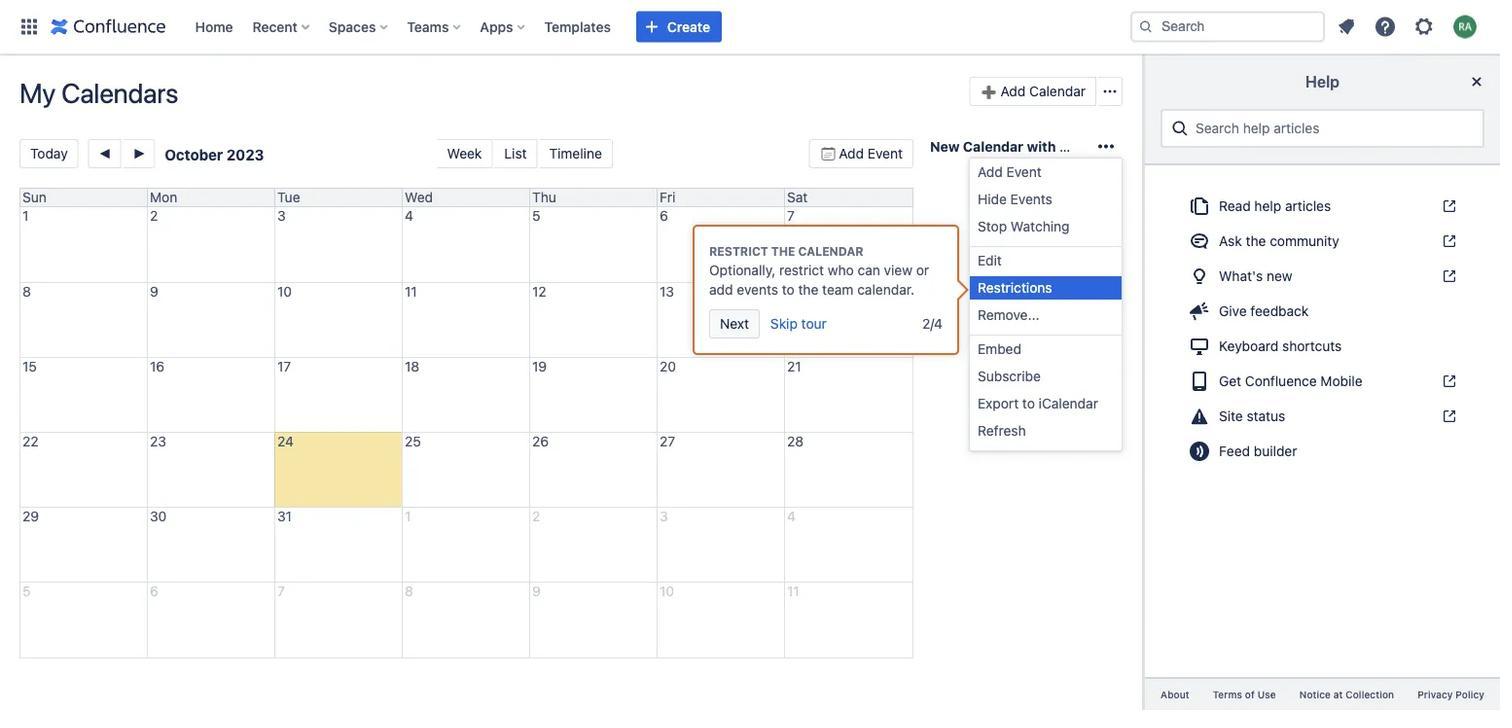 Task type: describe. For each thing, give the bounding box(es) containing it.
sun
[[22, 189, 47, 205]]

new
[[930, 139, 960, 155]]

shortcut icon image for mobile
[[1438, 374, 1458, 389]]

view
[[884, 262, 913, 278]]

the inside restrict the calendar optionally, restrict who can view or add events to the team calendar.
[[799, 282, 819, 298]]

policy
[[1456, 689, 1485, 701]]

0 horizontal spatial 1
[[22, 208, 29, 224]]

1 horizontal spatial 4
[[787, 508, 796, 525]]

add calendar image
[[981, 84, 996, 99]]

terms of use link
[[1202, 687, 1288, 704]]

october 2023
[[165, 146, 264, 163]]

keyboard shortcuts button
[[1177, 331, 1470, 362]]

banner containing home
[[0, 0, 1501, 54]]

30
[[150, 508, 167, 525]]

skip tour
[[771, 316, 827, 332]]

1 horizontal spatial to
[[1023, 396, 1035, 412]]

what's new link
[[1177, 261, 1470, 292]]

Search help articles field
[[1190, 111, 1475, 146]]

subscribe
[[978, 368, 1041, 384]]

at
[[1334, 689, 1343, 701]]

appswitcher icon image
[[18, 15, 41, 38]]

22
[[22, 434, 39, 450]]

calendar.
[[858, 282, 915, 298]]

1 vertical spatial add event
[[978, 164, 1042, 180]]

to inside restrict the calendar optionally, restrict who can view or add events to the team calendar.
[[782, 282, 795, 298]]

keyboard shortcuts
[[1219, 338, 1342, 354]]

mobile
[[1321, 373, 1363, 389]]

can
[[858, 262, 881, 278]]

timeline button
[[540, 139, 613, 168]]

skip tour button
[[770, 309, 828, 339]]

0 horizontal spatial 7
[[277, 583, 285, 599]]

13
[[660, 284, 674, 300]]

15
[[22, 359, 37, 375]]

27
[[660, 434, 676, 450]]

0 vertical spatial 5
[[532, 208, 541, 224]]

add calendar button
[[970, 77, 1097, 106]]

events
[[737, 282, 779, 298]]

keyboard
[[1219, 338, 1279, 354]]

builder
[[1254, 443, 1298, 459]]

get confluence mobile
[[1219, 373, 1363, 389]]

status
[[1247, 408, 1286, 424]]

warning icon image
[[1188, 405, 1212, 428]]

spaces button
[[323, 11, 395, 42]]

notice at collection
[[1300, 689, 1395, 701]]

week button
[[437, 139, 493, 168]]

2023
[[227, 146, 264, 163]]

1 horizontal spatial 7
[[787, 208, 795, 224]]

16
[[150, 359, 165, 375]]

site status link
[[1177, 401, 1470, 432]]

add inside the add event link
[[978, 164, 1003, 180]]

templates link
[[539, 11, 617, 42]]

close image
[[1466, 70, 1489, 93]]

site
[[1219, 408, 1244, 424]]

refresh
[[978, 423, 1026, 439]]

1 horizontal spatial 9
[[532, 583, 541, 599]]

1 vertical spatial 5
[[22, 583, 31, 599]]

the
[[771, 245, 796, 258]]

18
[[405, 359, 420, 375]]

add event link
[[970, 161, 1122, 184]]

your profile and preferences image
[[1454, 15, 1477, 38]]

site status
[[1219, 408, 1286, 424]]

recent
[[253, 18, 298, 35]]

0 vertical spatial 8
[[22, 284, 31, 300]]

0 vertical spatial 2
[[150, 208, 158, 224]]

21
[[787, 359, 802, 375]]

skip
[[771, 316, 798, 332]]

2/4
[[923, 316, 943, 332]]

thu
[[532, 189, 556, 205]]

restrict the calendar optionally, restrict who can view or add events to the team calendar.
[[709, 245, 929, 298]]

shortcut icon image for community
[[1438, 234, 1458, 249]]

0 horizontal spatial 9
[[150, 284, 158, 300]]

feedback icon image
[[1188, 300, 1212, 323]]

export to icalendar link
[[970, 392, 1122, 416]]

14
[[787, 284, 802, 300]]

20
[[660, 359, 676, 375]]

feed
[[1219, 443, 1251, 459]]

teams button
[[401, 11, 468, 42]]

add event image
[[820, 146, 835, 162]]

watching
[[1011, 218, 1070, 235]]

23
[[150, 434, 166, 450]]

today button
[[19, 139, 79, 168]]

confluence
[[1246, 373, 1317, 389]]

my calendars
[[19, 77, 178, 109]]

stop
[[978, 218, 1007, 235]]

give feedback
[[1219, 303, 1309, 319]]

25
[[405, 434, 421, 450]]

1 horizontal spatial 10
[[660, 583, 674, 599]]

1 vertical spatial 8
[[405, 583, 413, 599]]

stop watching link
[[970, 215, 1122, 238]]

embed link
[[970, 338, 1122, 361]]

what's new
[[1219, 268, 1293, 284]]

recent button
[[247, 11, 317, 42]]

1 horizontal spatial event
[[1007, 164, 1042, 180]]

deadlines!
[[1060, 139, 1130, 155]]

◄
[[98, 146, 111, 161]]

26
[[532, 434, 549, 450]]

1 horizontal spatial 3
[[660, 508, 668, 525]]

home link
[[189, 11, 239, 42]]



Task type: vqa. For each thing, say whether or not it's contained in the screenshot.


Task type: locate. For each thing, give the bounding box(es) containing it.
help
[[1306, 73, 1340, 91]]

embed
[[978, 341, 1022, 357]]

1 vertical spatial 2
[[532, 508, 540, 525]]

17
[[277, 359, 291, 375]]

0 vertical spatial the
[[1246, 233, 1267, 249]]

0 horizontal spatial add event
[[839, 145, 903, 162]]

to
[[782, 282, 795, 298], [1023, 396, 1035, 412]]

refresh link
[[970, 419, 1122, 443]]

0 horizontal spatial the
[[799, 282, 819, 298]]

terms
[[1213, 689, 1243, 701]]

the down restrict
[[799, 282, 819, 298]]

4 down 28
[[787, 508, 796, 525]]

export to icalendar
[[978, 396, 1099, 412]]

0 horizontal spatial 3
[[277, 208, 286, 224]]

0 horizontal spatial 10
[[277, 284, 292, 300]]

1 horizontal spatial 1
[[405, 508, 411, 525]]

shortcut icon image for articles
[[1438, 199, 1458, 214]]

list button
[[495, 139, 538, 168]]

2 vertical spatial add
[[978, 164, 1003, 180]]

0 horizontal spatial to
[[782, 282, 795, 298]]

1 vertical spatial 7
[[277, 583, 285, 599]]

hide
[[978, 191, 1007, 207]]

what's
[[1219, 268, 1263, 284]]

6
[[660, 208, 668, 224], [150, 583, 158, 599]]

list
[[504, 145, 527, 162]]

calendar for add
[[1030, 83, 1086, 99]]

add event inside button
[[839, 145, 903, 162]]

1 horizontal spatial calendar
[[1030, 83, 1086, 99]]

4 down wed
[[405, 208, 413, 224]]

feed builder button
[[1177, 436, 1470, 467]]

0 horizontal spatial 11
[[405, 284, 417, 300]]

add calendar
[[1001, 83, 1086, 99]]

my
[[19, 77, 56, 109]]

1 horizontal spatial 11
[[787, 583, 800, 599]]

tour
[[802, 316, 827, 332]]

new calendar with deadlines!
[[930, 139, 1130, 155]]

the inside "ask the community" link
[[1246, 233, 1267, 249]]

3 down tue
[[277, 208, 286, 224]]

5 down "thu"
[[532, 208, 541, 224]]

next button
[[709, 309, 760, 339]]

shortcut icon image inside the read help articles link
[[1438, 199, 1458, 214]]

help
[[1255, 198, 1282, 214]]

community
[[1270, 233, 1340, 249]]

apps
[[480, 18, 513, 35]]

1 down sun
[[22, 208, 29, 224]]

calendar for new
[[963, 139, 1024, 155]]

event right add event image
[[868, 145, 903, 162]]

1 vertical spatial 10
[[660, 583, 674, 599]]

comment icon image
[[1188, 230, 1212, 253]]

spaces
[[329, 18, 376, 35]]

1 vertical spatial 9
[[532, 583, 541, 599]]

1 horizontal spatial 5
[[532, 208, 541, 224]]

ask
[[1219, 233, 1243, 249]]

tue
[[277, 189, 300, 205]]

settings icon image
[[1413, 15, 1436, 38]]

teams
[[407, 18, 449, 35]]

10
[[277, 284, 292, 300], [660, 583, 674, 599]]

0 vertical spatial 10
[[277, 284, 292, 300]]

shortcut icon image inside what's new link
[[1438, 269, 1458, 284]]

1 down 25
[[405, 508, 411, 525]]

add event button
[[809, 139, 914, 168]]

today
[[30, 145, 68, 162]]

2 shortcut icon image from the top
[[1438, 234, 1458, 249]]

team
[[822, 282, 854, 298]]

0 horizontal spatial 6
[[150, 583, 158, 599]]

edit
[[978, 253, 1002, 269]]

1 vertical spatial event
[[1007, 164, 1042, 180]]

edit link
[[970, 249, 1122, 272]]

7 down 31
[[277, 583, 285, 599]]

events
[[1011, 191, 1053, 207]]

add right add event image
[[839, 145, 864, 162]]

1 vertical spatial 6
[[150, 583, 158, 599]]

templates
[[545, 18, 611, 35]]

hide events link
[[970, 188, 1122, 211]]

calendar up "with" on the right of page
[[1030, 83, 1086, 99]]

0 vertical spatial add
[[1001, 83, 1026, 99]]

articles
[[1286, 198, 1332, 214]]

week
[[447, 145, 482, 162]]

0 vertical spatial calendar
[[1030, 83, 1086, 99]]

help icon image
[[1374, 15, 1397, 38]]

banner
[[0, 0, 1501, 54]]

0 vertical spatial add event
[[839, 145, 903, 162]]

who
[[828, 262, 854, 278]]

timeline
[[549, 145, 602, 162]]

october
[[165, 146, 223, 163]]

notice at collection link
[[1288, 687, 1406, 704]]

4 shortcut icon image from the top
[[1438, 374, 1458, 389]]

ask the community link
[[1177, 226, 1470, 257]]

6 down fri at the top left of page
[[660, 208, 668, 224]]

0 vertical spatial 11
[[405, 284, 417, 300]]

optionally,
[[709, 262, 776, 278]]

1 vertical spatial calendar
[[963, 139, 1024, 155]]

mobile icon image
[[1188, 370, 1212, 393]]

lightbulb icon image
[[1188, 265, 1212, 288]]

0 vertical spatial 4
[[405, 208, 413, 224]]

0 vertical spatial 7
[[787, 208, 795, 224]]

stop watching
[[978, 218, 1070, 235]]

1 horizontal spatial 2
[[532, 508, 540, 525]]

add right add calendar image
[[1001, 83, 1026, 99]]

the right ask
[[1246, 233, 1267, 249]]

1 vertical spatial 4
[[787, 508, 796, 525]]

shortcut icon image inside site status "link"
[[1438, 409, 1458, 424]]

mon
[[150, 189, 177, 205]]

1 vertical spatial 3
[[660, 508, 668, 525]]

apps button
[[474, 11, 533, 42]]

calendar
[[799, 245, 864, 258]]

feedback
[[1251, 303, 1309, 319]]

add inside add calendar button
[[1001, 83, 1026, 99]]

shortcut icon image inside get confluence mobile link
[[1438, 374, 1458, 389]]

0 horizontal spatial 5
[[22, 583, 31, 599]]

0 vertical spatial 3
[[277, 208, 286, 224]]

0 vertical spatial 1
[[22, 208, 29, 224]]

about button
[[1149, 687, 1202, 704]]

2 down 26
[[532, 508, 540, 525]]

0 vertical spatial 9
[[150, 284, 158, 300]]

or
[[916, 262, 929, 278]]

notice
[[1300, 689, 1331, 701]]

add
[[1001, 83, 1026, 99], [839, 145, 864, 162], [978, 164, 1003, 180]]

3 shortcut icon image from the top
[[1438, 269, 1458, 284]]

1 vertical spatial add
[[839, 145, 864, 162]]

add
[[709, 282, 733, 298]]

0 vertical spatial to
[[782, 282, 795, 298]]

search image
[[1139, 19, 1154, 35]]

1
[[22, 208, 29, 224], [405, 508, 411, 525]]

of
[[1245, 689, 1255, 701]]

read
[[1219, 198, 1251, 214]]

event down new calendar with deadlines!
[[1007, 164, 1042, 180]]

0 horizontal spatial 8
[[22, 284, 31, 300]]

signal icon image
[[1188, 440, 1212, 463]]

to down restrict
[[782, 282, 795, 298]]

0 vertical spatial 6
[[660, 208, 668, 224]]

1 vertical spatial to
[[1023, 396, 1035, 412]]

add inside add event button
[[839, 145, 864, 162]]

0 horizontal spatial 4
[[405, 208, 413, 224]]

7 down sat
[[787, 208, 795, 224]]

0 horizontal spatial calendar
[[963, 139, 1024, 155]]

4
[[405, 208, 413, 224], [787, 508, 796, 525]]

remove... link
[[970, 304, 1122, 327]]

get
[[1219, 373, 1242, 389]]

6 down 30
[[150, 583, 158, 599]]

add up hide
[[978, 164, 1003, 180]]

0 horizontal spatial 2
[[150, 208, 158, 224]]

Search field
[[1131, 11, 1325, 42]]

privacy
[[1418, 689, 1453, 701]]

29
[[22, 508, 39, 525]]

shortcut icon image inside "ask the community" link
[[1438, 234, 1458, 249]]

give
[[1219, 303, 1247, 319]]

add for add event image
[[839, 145, 864, 162]]

add event right add event image
[[839, 145, 903, 162]]

subscribe link
[[970, 365, 1122, 388]]

1 vertical spatial 1
[[405, 508, 411, 525]]

icalendar
[[1039, 396, 1099, 412]]

1 vertical spatial the
[[799, 282, 819, 298]]

1 horizontal spatial the
[[1246, 233, 1267, 249]]

3 down 27
[[660, 508, 668, 525]]

8
[[22, 284, 31, 300], [405, 583, 413, 599]]

12
[[532, 284, 547, 300]]

calendar inside button
[[1030, 83, 1086, 99]]

screen icon image
[[1188, 335, 1212, 358]]

event inside button
[[868, 145, 903, 162]]

1 vertical spatial 11
[[787, 583, 800, 599]]

0 horizontal spatial event
[[868, 145, 903, 162]]

privacy policy
[[1418, 689, 1485, 701]]

1 shortcut icon image from the top
[[1438, 199, 1458, 214]]

1 horizontal spatial add event
[[978, 164, 1042, 180]]

0 vertical spatial event
[[868, 145, 903, 162]]

2 down 'mon'
[[150, 208, 158, 224]]

get confluence mobile link
[[1177, 366, 1470, 397]]

1 horizontal spatial 6
[[660, 208, 668, 224]]

fri
[[660, 189, 676, 205]]

confluence image
[[51, 15, 166, 38], [51, 15, 166, 38]]

documents icon image
[[1188, 195, 1212, 218]]

calendar left "with" on the right of page
[[963, 139, 1024, 155]]

restrictions
[[978, 280, 1053, 296]]

restrict
[[709, 245, 768, 258]]

ask the community
[[1219, 233, 1340, 249]]

add for add calendar image
[[1001, 83, 1026, 99]]

shortcuts
[[1283, 338, 1342, 354]]

global element
[[12, 0, 1127, 54]]

1 horizontal spatial 8
[[405, 583, 413, 599]]

shortcut icon image
[[1438, 199, 1458, 214], [1438, 234, 1458, 249], [1438, 269, 1458, 284], [1438, 374, 1458, 389], [1438, 409, 1458, 424]]

5 down the 29
[[22, 583, 31, 599]]

wed
[[405, 189, 433, 205]]

read help articles link
[[1177, 191, 1470, 222]]

11
[[405, 284, 417, 300], [787, 583, 800, 599]]

5 shortcut icon image from the top
[[1438, 409, 1458, 424]]

◄ button
[[88, 139, 121, 168]]

notification icon image
[[1335, 15, 1359, 38]]

to right export
[[1023, 396, 1035, 412]]

new
[[1267, 268, 1293, 284]]

add event up hide events
[[978, 164, 1042, 180]]



